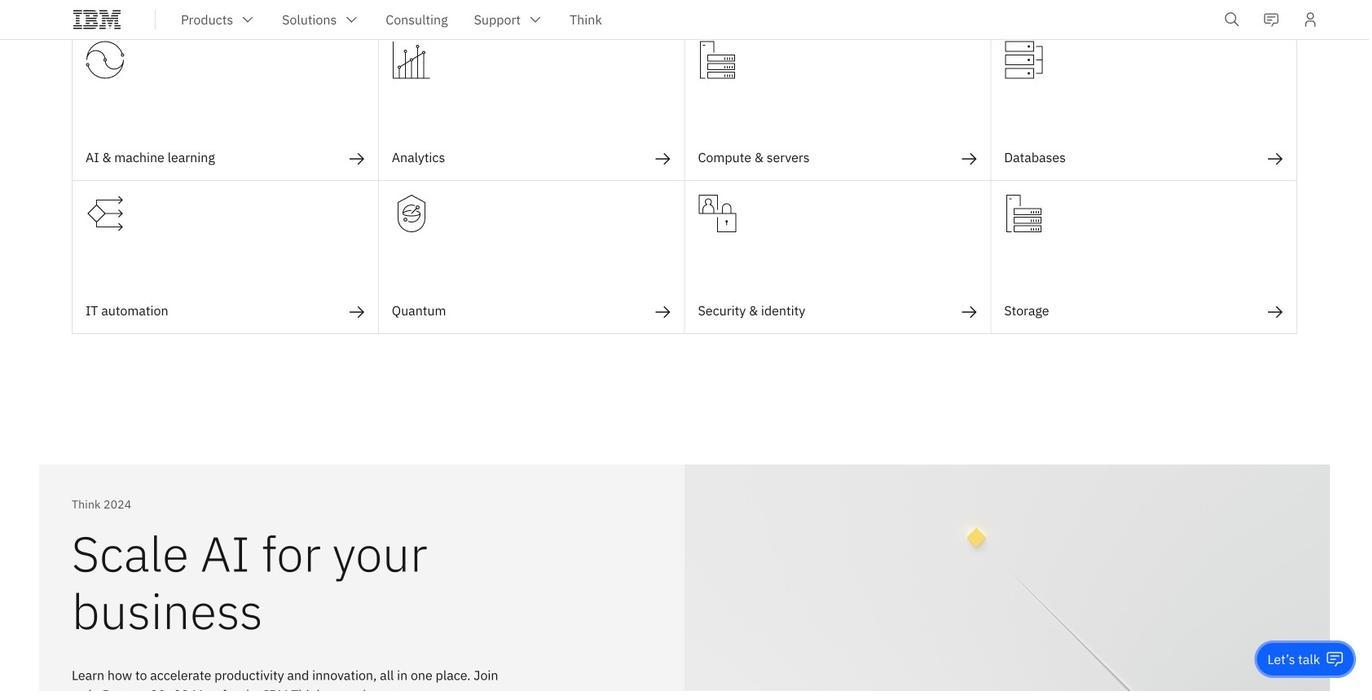 Task type: vqa. For each thing, say whether or not it's contained in the screenshot.
Let's talk 'ELEMENT'
yes



Task type: locate. For each thing, give the bounding box(es) containing it.
let's talk element
[[1268, 650, 1321, 668]]



